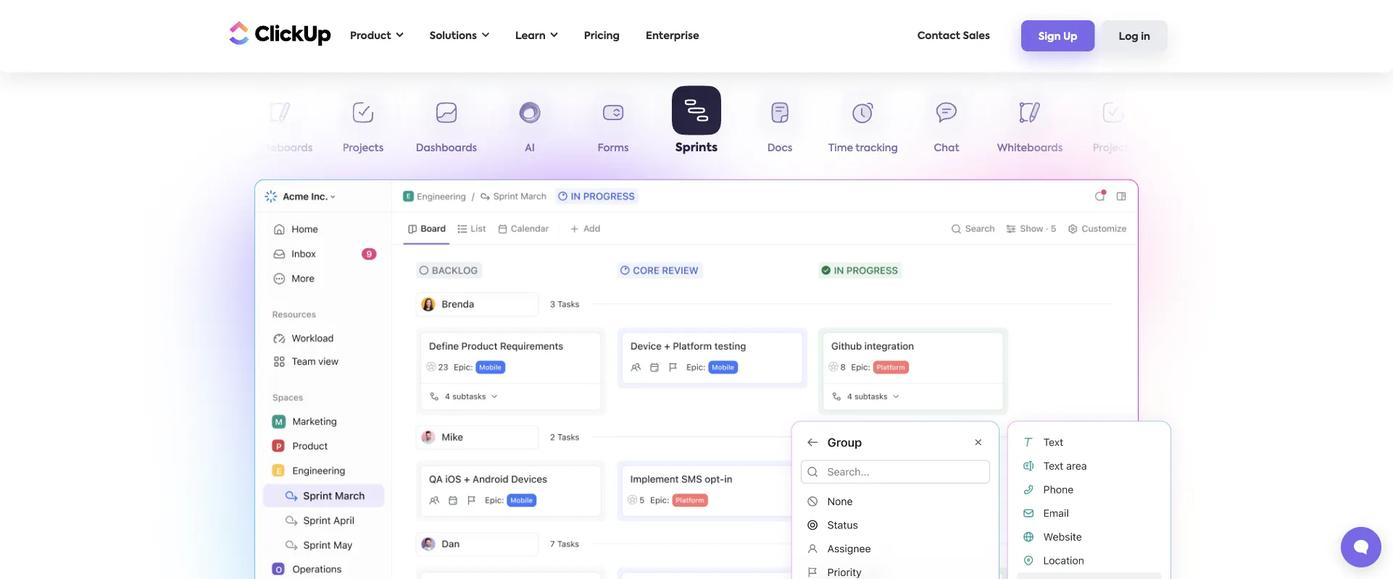 Task type: locate. For each thing, give the bounding box(es) containing it.
docs
[[768, 144, 793, 154]]

sprints
[[676, 142, 718, 154]]

dashboards
[[416, 144, 477, 154], [1166, 144, 1228, 154]]

clickup image
[[225, 19, 331, 47]]

0 horizontal spatial whiteboards button
[[238, 93, 322, 160]]

sprints button
[[655, 86, 738, 158]]

0 horizontal spatial chat button
[[155, 93, 238, 160]]

1 horizontal spatial chat button
[[905, 93, 989, 160]]

sign up button
[[1021, 20, 1095, 51]]

time tracking
[[829, 144, 898, 154]]

1 horizontal spatial whiteboards
[[997, 144, 1063, 154]]

0 horizontal spatial dashboards button
[[405, 93, 488, 160]]

1 horizontal spatial whiteboards button
[[989, 93, 1072, 160]]

chat button
[[155, 93, 238, 160], [905, 93, 989, 160]]

product button
[[343, 21, 411, 51]]

1 horizontal spatial chat
[[934, 144, 960, 154]]

0 horizontal spatial projects
[[343, 144, 384, 154]]

1 horizontal spatial projects button
[[1072, 93, 1155, 160]]

whiteboards
[[247, 144, 313, 154], [997, 144, 1063, 154]]

0 horizontal spatial projects button
[[322, 93, 405, 160]]

2 dashboards from the left
[[1166, 144, 1228, 154]]

1 horizontal spatial projects
[[1093, 144, 1134, 154]]

sprints image
[[254, 180, 1139, 580], [773, 405, 1190, 580]]

enterprise link
[[639, 21, 707, 51]]

2 chat from the left
[[934, 144, 960, 154]]

learn button
[[508, 21, 565, 51]]

1 projects from the left
[[343, 144, 384, 154]]

0 horizontal spatial dashboards
[[416, 144, 477, 154]]

sign up
[[1039, 32, 1078, 42]]

2 chat button from the left
[[905, 93, 989, 160]]

1 horizontal spatial dashboards button
[[1155, 93, 1239, 160]]

projects button
[[322, 93, 405, 160], [1072, 93, 1155, 160]]

tracking
[[856, 144, 898, 154]]

2 whiteboards button from the left
[[989, 93, 1072, 160]]

forms button
[[572, 93, 655, 160]]

solutions
[[430, 31, 477, 41]]

ai button
[[488, 93, 572, 160]]

projects for 1st projects 'button' from right
[[1093, 144, 1134, 154]]

time
[[829, 144, 853, 154]]

0 horizontal spatial chat
[[184, 144, 209, 154]]

0 horizontal spatial whiteboards
[[247, 144, 313, 154]]

whiteboards button
[[238, 93, 322, 160], [989, 93, 1072, 160]]

1 chat from the left
[[184, 144, 209, 154]]

1 dashboards button from the left
[[405, 93, 488, 160]]

1 chat button from the left
[[155, 93, 238, 160]]

1 horizontal spatial dashboards
[[1166, 144, 1228, 154]]

2 projects from the left
[[1093, 144, 1134, 154]]

2 dashboards button from the left
[[1155, 93, 1239, 160]]

enterprise
[[646, 31, 699, 41]]

chat
[[184, 144, 209, 154], [934, 144, 960, 154]]

2 projects button from the left
[[1072, 93, 1155, 160]]

projects
[[343, 144, 384, 154], [1093, 144, 1134, 154]]

dashboards button
[[405, 93, 488, 160], [1155, 93, 1239, 160]]

contact sales
[[918, 31, 990, 41]]



Task type: describe. For each thing, give the bounding box(es) containing it.
solutions button
[[422, 21, 497, 51]]

log in
[[1119, 32, 1151, 42]]

1 dashboards from the left
[[416, 144, 477, 154]]

product
[[350, 31, 391, 41]]

log in link
[[1102, 20, 1168, 51]]

1 whiteboards from the left
[[247, 144, 313, 154]]

projects for first projects 'button' from left
[[343, 144, 384, 154]]

sign
[[1039, 32, 1061, 42]]

learn
[[515, 31, 546, 41]]

pricing link
[[577, 21, 627, 51]]

contact
[[918, 31, 961, 41]]

ai
[[525, 144, 535, 154]]

docs button
[[738, 93, 822, 160]]

pricing
[[584, 31, 620, 41]]

time tracking button
[[822, 93, 905, 160]]

forms
[[598, 144, 629, 154]]

2 whiteboards from the left
[[997, 144, 1063, 154]]

contact sales link
[[910, 21, 997, 51]]

up
[[1064, 32, 1078, 42]]

1 whiteboards button from the left
[[238, 93, 322, 160]]

in
[[1141, 32, 1151, 42]]

1 projects button from the left
[[322, 93, 405, 160]]

sales
[[963, 31, 990, 41]]

log
[[1119, 32, 1139, 42]]



Task type: vqa. For each thing, say whether or not it's contained in the screenshot.
"in"
yes



